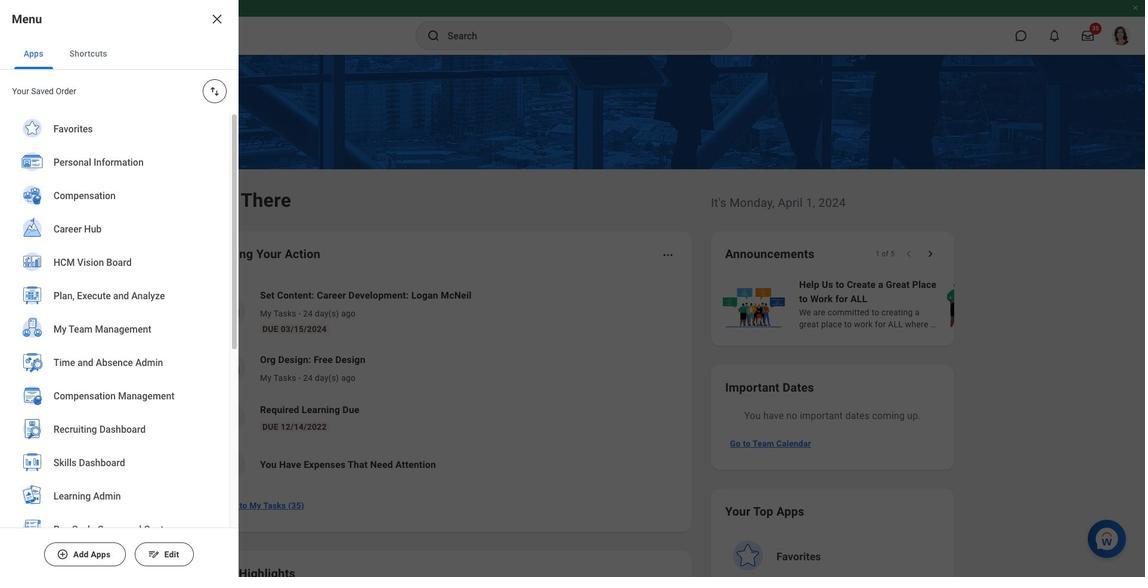 Task type: vqa. For each thing, say whether or not it's contained in the screenshot.
book open icon
yes



Task type: describe. For each thing, give the bounding box(es) containing it.
search image
[[426, 29, 441, 43]]

chevron right small image
[[925, 248, 937, 260]]

sort image
[[209, 85, 221, 97]]

global navigation dialog
[[0, 0, 239, 578]]

x image
[[210, 12, 224, 26]]

profile logan mcneil element
[[1105, 23, 1139, 49]]

chevron left small image
[[903, 248, 915, 260]]

plus circle image
[[57, 549, 69, 561]]

inbox large image
[[1082, 30, 1094, 42]]

list inside the global navigation dialog
[[0, 113, 230, 578]]



Task type: locate. For each thing, give the bounding box(es) containing it.
dashboard expenses image
[[223, 457, 240, 474]]

tab list
[[0, 38, 239, 70]]

main content
[[0, 55, 1146, 578]]

1 inbox image from the top
[[223, 303, 240, 320]]

book open image
[[223, 409, 240, 427]]

1 vertical spatial inbox image
[[223, 360, 240, 378]]

status
[[876, 249, 895, 259]]

text edit image
[[148, 549, 160, 561]]

list
[[0, 113, 230, 578], [721, 277, 1146, 332], [205, 279, 678, 489]]

0 vertical spatial inbox image
[[223, 303, 240, 320]]

banner
[[0, 0, 1146, 55]]

2 inbox image from the top
[[223, 360, 240, 378]]

close environment banner image
[[1133, 4, 1140, 11]]

inbox image
[[223, 303, 240, 320], [223, 360, 240, 378]]

notifications large image
[[1049, 30, 1061, 42]]



